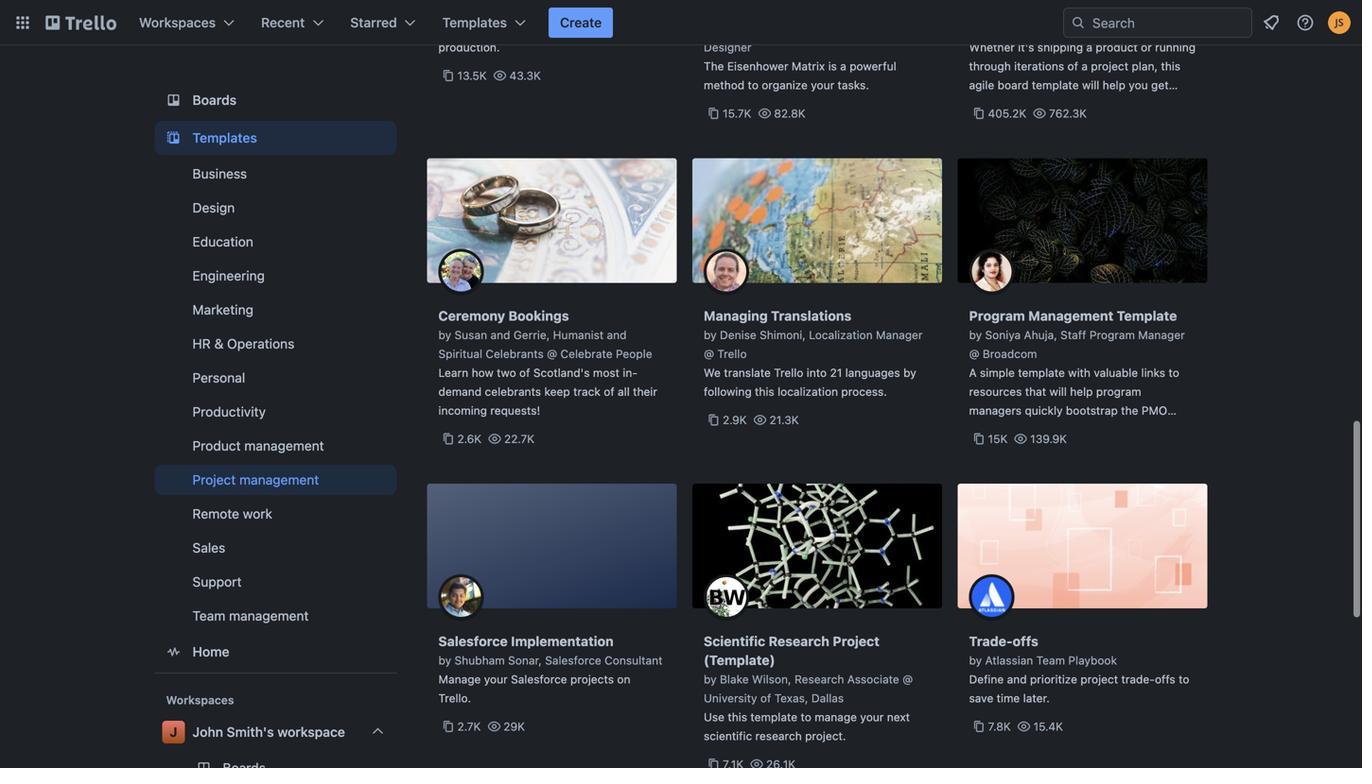 Task type: locate. For each thing, give the bounding box(es) containing it.
to inside trade-offs by atlassian team playbook define and prioritize project trade-offs to save time later.
[[1179, 673, 1189, 687]]

board up done.
[[998, 79, 1029, 92]]

by up spiritual
[[438, 329, 451, 342]]

1 vertical spatial assistant
[[742, 22, 791, 35]]

2 vertical spatial salesforce
[[511, 673, 567, 687]]

1 horizontal spatial board
[[998, 79, 1029, 92]]

and inside trade-offs by atlassian team playbook define and prioritize project trade-offs to save time later.
[[1007, 673, 1027, 687]]

1 horizontal spatial trello
[[774, 367, 803, 380]]

home
[[192, 645, 229, 660]]

2 manager from the left
[[1138, 329, 1185, 342]]

management down productivity link
[[244, 438, 324, 454]]

templates up business
[[192, 130, 257, 146]]

0 horizontal spatial personal
[[192, 370, 245, 386]]

program
[[969, 308, 1025, 324], [1089, 329, 1135, 342]]

1 vertical spatial board
[[998, 79, 1029, 92]]

manage up the 43.3k
[[533, 22, 576, 35]]

1 vertical spatial salesforce
[[545, 655, 601, 668]]

program up soniya
[[969, 308, 1025, 324]]

1 vertical spatial project
[[1080, 673, 1118, 687]]

open information menu image
[[1296, 13, 1315, 32]]

0 horizontal spatial board
[[485, 22, 516, 35]]

manage down dallas
[[815, 711, 857, 725]]

0 vertical spatial project
[[1091, 60, 1129, 73]]

product management
[[192, 438, 324, 454]]

| left web on the top right of page
[[896, 22, 899, 35]]

consultant
[[605, 655, 663, 668]]

0 horizontal spatial manager
[[876, 329, 923, 342]]

your left video
[[579, 22, 603, 35]]

denise shimoni, localization manager @ trello image
[[704, 249, 749, 295]]

0 horizontal spatial offs
[[1013, 634, 1038, 650]]

how
[[472, 367, 494, 380]]

to down eisenhower
[[748, 79, 758, 92]]

15.7k
[[723, 107, 751, 120]]

this inside whether it's shipping a product or running through iterations of a project plan, this agile board template will help you get things done.
[[1161, 60, 1180, 73]]

program
[[1096, 385, 1141, 399]]

board up 'production.'
[[485, 22, 516, 35]]

15.4k
[[1033, 721, 1063, 734]]

save
[[969, 692, 993, 706]]

1 horizontal spatial manage
[[815, 711, 857, 725]]

and up celebrants
[[490, 329, 510, 342]]

simple
[[980, 367, 1015, 380]]

0 vertical spatial board
[[485, 22, 516, 35]]

template inside whether it's shipping a product or running through iterations of a project plan, this agile board template will help you get things done.
[[1032, 79, 1079, 92]]

project
[[1091, 60, 1129, 73], [1080, 673, 1118, 687]]

and for trade-
[[1007, 673, 1027, 687]]

0 notifications image
[[1260, 11, 1283, 34]]

this
[[462, 22, 482, 35], [1161, 60, 1180, 73], [755, 385, 774, 399], [728, 711, 747, 725]]

designer up powerful
[[845, 22, 893, 35]]

management down support link
[[229, 609, 309, 624]]

help left you
[[1103, 79, 1125, 92]]

1 vertical spatial research
[[794, 673, 844, 687]]

of
[[1067, 60, 1078, 73], [519, 367, 530, 380], [604, 385, 614, 399], [760, 692, 771, 706]]

soniya ahuja, staff program manager @ broadcom image
[[969, 249, 1014, 295]]

it's
[[1018, 41, 1034, 54]]

team down support
[[192, 609, 225, 624]]

0 vertical spatial team
[[192, 609, 225, 624]]

1 horizontal spatial personal
[[800, 3, 846, 16]]

1 horizontal spatial |
[[896, 22, 899, 35]]

j
[[170, 725, 177, 741]]

0 vertical spatial assistant
[[849, 3, 898, 16]]

keep
[[544, 385, 570, 399]]

1 horizontal spatial designer
[[845, 22, 893, 35]]

project
[[192, 472, 236, 488], [833, 634, 879, 650]]

project up remote
[[192, 472, 236, 488]]

this down translate in the right top of the page
[[755, 385, 774, 399]]

1 horizontal spatial use
[[704, 711, 724, 725]]

susan
[[454, 329, 487, 342]]

research up wilson,
[[769, 634, 829, 650]]

by left blake
[[704, 673, 717, 687]]

1 vertical spatial offs
[[1155, 673, 1175, 687]]

management for project management
[[239, 472, 319, 488]]

team.
[[969, 423, 999, 437]]

templates link
[[155, 121, 397, 155]]

two
[[497, 367, 516, 380]]

@ up the we
[[704, 348, 714, 361]]

1 vertical spatial workspaces
[[166, 694, 234, 707]]

0 horizontal spatial help
[[1070, 385, 1093, 399]]

0 vertical spatial salesforce
[[438, 634, 508, 650]]

use
[[438, 22, 459, 35], [704, 711, 724, 725]]

1 horizontal spatial templates
[[442, 15, 507, 30]]

to down texas,
[[801, 711, 811, 725]]

managers
[[969, 404, 1022, 418]]

pmo
[[1141, 404, 1167, 418]]

your down is
[[811, 79, 834, 92]]

0 horizontal spatial manage
[[533, 22, 576, 35]]

staff
[[1060, 329, 1086, 342]]

plan,
[[1132, 60, 1158, 73]]

template
[[1032, 79, 1079, 92], [1018, 367, 1065, 380], [750, 711, 797, 725]]

1 horizontal spatial will
[[1082, 79, 1099, 92]]

to up the 43.3k
[[519, 22, 530, 35]]

7.8k
[[988, 721, 1011, 734]]

by inside scientific research project (template) by blake wilson, research associate @ university of texas, dallas use this template to manage your next scientific research project.
[[704, 673, 717, 687]]

will inside whether it's shipping a product or running through iterations of a project plan, this agile board template will help you get things done.
[[1082, 79, 1099, 92]]

of down the shipping
[[1067, 60, 1078, 73]]

| left graphic
[[794, 22, 797, 35]]

and for ceremony
[[607, 329, 627, 342]]

of inside scientific research project (template) by blake wilson, research associate @ university of texas, dallas use this template to manage your next scientific research project.
[[760, 692, 771, 706]]

all
[[618, 385, 630, 399]]

0 vertical spatial trello
[[717, 348, 747, 361]]

405.2k
[[988, 107, 1026, 120]]

offs
[[1013, 634, 1038, 650], [1155, 673, 1175, 687]]

home link
[[155, 636, 397, 670]]

template board image
[[162, 127, 185, 149]]

product
[[192, 438, 241, 454]]

0 vertical spatial template
[[1032, 79, 1079, 92]]

1 horizontal spatial offs
[[1155, 673, 1175, 687]]

0 vertical spatial templates
[[442, 15, 507, 30]]

soniya
[[985, 329, 1021, 342]]

help down with
[[1070, 385, 1093, 399]]

a inside by ik ben crystal, personal assistant | virtual assistant | graphic designer | web designer the eisenhower matrix is a powerful method to organize your tasks.
[[840, 60, 846, 73]]

whether
[[969, 41, 1015, 54]]

board
[[485, 22, 516, 35], [998, 79, 1029, 92]]

whether it's shipping a product or running through iterations of a project plan, this agile board template will help you get things done.
[[969, 41, 1196, 111]]

your down "shubham"
[[484, 673, 508, 687]]

1 vertical spatial program
[[1089, 329, 1135, 342]]

languages
[[845, 367, 900, 380]]

workspaces up board 'icon'
[[139, 15, 216, 30]]

1 vertical spatial use
[[704, 711, 724, 725]]

will up '762.3k'
[[1082, 79, 1099, 92]]

29k
[[503, 721, 525, 734]]

1 vertical spatial templates
[[192, 130, 257, 146]]

1 manager from the left
[[876, 329, 923, 342]]

1 horizontal spatial team
[[1036, 655, 1065, 668]]

ben
[[732, 3, 752, 16]]

trello up localization
[[774, 367, 803, 380]]

this up 'production.'
[[462, 22, 482, 35]]

support
[[192, 575, 242, 590]]

learn
[[438, 367, 468, 380]]

create button
[[549, 8, 613, 38]]

links
[[1141, 367, 1165, 380]]

and up people on the left
[[607, 329, 627, 342]]

template
[[1117, 308, 1177, 324]]

trello down denise
[[717, 348, 747, 361]]

by left denise
[[704, 329, 717, 342]]

and down "atlassian"
[[1007, 673, 1027, 687]]

this down university
[[728, 711, 747, 725]]

team management
[[192, 609, 309, 624]]

demand
[[438, 385, 482, 399]]

to inside use this board to manage your video production.
[[519, 22, 530, 35]]

2 vertical spatial template
[[750, 711, 797, 725]]

1 horizontal spatial help
[[1103, 79, 1125, 92]]

program up valuable
[[1089, 329, 1135, 342]]

1 vertical spatial team
[[1036, 655, 1065, 668]]

0 horizontal spatial assistant
[[742, 22, 791, 35]]

remote work link
[[155, 499, 397, 530]]

1 vertical spatial will
[[1049, 385, 1067, 399]]

by right the "languages"
[[903, 367, 916, 380]]

2 horizontal spatial and
[[1007, 673, 1027, 687]]

recent button
[[250, 8, 335, 38]]

0 vertical spatial help
[[1103, 79, 1125, 92]]

1 vertical spatial template
[[1018, 367, 1065, 380]]

0 vertical spatial management
[[244, 438, 324, 454]]

team up prioritize
[[1036, 655, 1065, 668]]

0 vertical spatial will
[[1082, 79, 1099, 92]]

assistant down crystal,
[[742, 22, 791, 35]]

agile
[[969, 79, 994, 92]]

your left next
[[860, 711, 884, 725]]

template up research
[[750, 711, 797, 725]]

this inside managing translations by denise shimoni, localization manager @ trello we translate trello into 21 languages by following this localization process.
[[755, 385, 774, 399]]

celebrants
[[485, 385, 541, 399]]

by left soniya
[[969, 329, 982, 342]]

resources
[[969, 385, 1022, 399]]

0 horizontal spatial program
[[969, 308, 1025, 324]]

by left ik in the right of the page
[[704, 3, 717, 16]]

project management link
[[155, 465, 397, 496]]

0 vertical spatial manage
[[533, 22, 576, 35]]

designer
[[845, 22, 893, 35], [704, 41, 752, 54]]

templates up 'production.'
[[442, 15, 507, 30]]

1 vertical spatial designer
[[704, 41, 752, 54]]

assistant up powerful
[[849, 3, 898, 16]]

track
[[573, 385, 600, 399]]

@ up the a
[[969, 348, 979, 361]]

2 vertical spatial management
[[229, 609, 309, 624]]

method
[[704, 79, 745, 92]]

1 horizontal spatial project
[[833, 634, 879, 650]]

0 horizontal spatial will
[[1049, 385, 1067, 399]]

0 horizontal spatial designer
[[704, 41, 752, 54]]

use up 'production.'
[[438, 22, 459, 35]]

by inside salesforce implementation by shubham sonar, salesforce consultant manage your salesforce projects on trello.
[[438, 655, 451, 668]]

broadcom
[[983, 348, 1037, 361]]

to right links
[[1169, 367, 1179, 380]]

manager down template
[[1138, 329, 1185, 342]]

research up dallas
[[794, 673, 844, 687]]

0 vertical spatial offs
[[1013, 634, 1038, 650]]

help inside program management template by soniya ahuja, staff program manager @ broadcom a simple template with valuable links to resources that will help program managers quickly bootstrap the pmo team.
[[1070, 385, 1093, 399]]

0 vertical spatial use
[[438, 22, 459, 35]]

0 horizontal spatial use
[[438, 22, 459, 35]]

workspaces
[[139, 15, 216, 30], [166, 694, 234, 707]]

salesforce up "shubham"
[[438, 634, 508, 650]]

@ up scotland's
[[547, 348, 557, 361]]

a
[[1086, 41, 1092, 54], [840, 60, 846, 73], [1081, 60, 1088, 73]]

management
[[1028, 308, 1113, 324]]

team inside trade-offs by atlassian team playbook define and prioritize project trade-offs to save time later.
[[1036, 655, 1065, 668]]

1 vertical spatial help
[[1070, 385, 1093, 399]]

organize
[[762, 79, 808, 92]]

a down the shipping
[[1081, 60, 1088, 73]]

atlassian team playbook image
[[969, 575, 1014, 620]]

personal up graphic
[[800, 3, 846, 16]]

into
[[807, 367, 827, 380]]

trello.
[[438, 692, 471, 706]]

| up web on the top right of page
[[901, 3, 904, 16]]

@ inside managing translations by denise shimoni, localization manager @ trello we translate trello into 21 languages by following this localization process.
[[704, 348, 714, 361]]

use inside use this board to manage your video production.
[[438, 22, 459, 35]]

0 vertical spatial personal
[[800, 3, 846, 16]]

project down playbook
[[1080, 673, 1118, 687]]

to right trade- on the right of page
[[1179, 673, 1189, 687]]

help
[[1103, 79, 1125, 92], [1070, 385, 1093, 399]]

manager up the "languages"
[[876, 329, 923, 342]]

workspaces inside workspaces dropdown button
[[139, 15, 216, 30]]

salesforce down implementation
[[545, 655, 601, 668]]

to inside by ik ben crystal, personal assistant | virtual assistant | graphic designer | web designer the eisenhower matrix is a powerful method to organize your tasks.
[[748, 79, 758, 92]]

management
[[244, 438, 324, 454], [239, 472, 319, 488], [229, 609, 309, 624]]

personal inside by ik ben crystal, personal assistant | virtual assistant | graphic designer | web designer the eisenhower matrix is a powerful method to organize your tasks.
[[800, 3, 846, 16]]

video
[[606, 22, 635, 35]]

workspaces up john
[[166, 694, 234, 707]]

things
[[969, 97, 1002, 111]]

project down product
[[1091, 60, 1129, 73]]

create
[[560, 15, 602, 30]]

Search field
[[1086, 9, 1251, 37]]

21.3k
[[769, 414, 799, 427]]

by up the 'manage'
[[438, 655, 451, 668]]

0 vertical spatial research
[[769, 634, 829, 650]]

template inside scientific research project (template) by blake wilson, research associate @ university of texas, dallas use this template to manage your next scientific research project.
[[750, 711, 797, 725]]

project up associate
[[833, 634, 879, 650]]

1 vertical spatial management
[[239, 472, 319, 488]]

scotland's
[[533, 367, 590, 380]]

will right that
[[1049, 385, 1067, 399]]

21
[[830, 367, 842, 380]]

1 vertical spatial manage
[[815, 711, 857, 725]]

template down iterations
[[1032, 79, 1079, 92]]

business link
[[155, 159, 397, 189]]

requests!
[[490, 404, 540, 418]]

management down product management link
[[239, 472, 319, 488]]

1 horizontal spatial manager
[[1138, 329, 1185, 342]]

@ inside ceremony bookings by susan and gerrie, humanist and spiritual celebrants @ celebrate people learn how two of scotland's most in- demand celebrants keep track of all their incoming requests!
[[547, 348, 557, 361]]

trello
[[717, 348, 747, 361], [774, 367, 803, 380]]

project.
[[805, 730, 846, 743]]

smith's
[[227, 725, 274, 741]]

manager
[[876, 329, 923, 342], [1138, 329, 1185, 342]]

product
[[1096, 41, 1138, 54]]

primary element
[[0, 0, 1362, 45]]

a left product
[[1086, 41, 1092, 54]]

this down running
[[1161, 60, 1180, 73]]

template up that
[[1018, 367, 1065, 380]]

template for project
[[750, 711, 797, 725]]

designer down virtual
[[704, 41, 752, 54]]

people
[[616, 348, 652, 361]]

0 horizontal spatial trello
[[717, 348, 747, 361]]

0 vertical spatial workspaces
[[139, 15, 216, 30]]

personal down &
[[192, 370, 245, 386]]

762.3k
[[1049, 107, 1087, 120]]

1 horizontal spatial and
[[607, 329, 627, 342]]

salesforce down sonar,
[[511, 673, 567, 687]]

of down wilson,
[[760, 692, 771, 706]]

1 horizontal spatial program
[[1089, 329, 1135, 342]]

use up scientific
[[704, 711, 724, 725]]

shubham sonar, salesforce consultant image
[[438, 575, 484, 620]]

a right is
[[840, 60, 846, 73]]

atlassian
[[985, 655, 1033, 668]]

by up define
[[969, 655, 982, 668]]

1 vertical spatial trello
[[774, 367, 803, 380]]

prioritize
[[1030, 673, 1077, 687]]

susan and gerrie, humanist and spiritual celebrants @ celebrate people image
[[438, 249, 484, 295]]

localization
[[778, 385, 838, 399]]

@ inside program management template by soniya ahuja, staff program manager @ broadcom a simple template with valuable links to resources that will help program managers quickly bootstrap the pmo team.
[[969, 348, 979, 361]]

to inside program management template by soniya ahuja, staff program manager @ broadcom a simple template with valuable links to resources that will help program managers quickly bootstrap the pmo team.
[[1169, 367, 1179, 380]]

of right two
[[519, 367, 530, 380]]

0 vertical spatial program
[[969, 308, 1025, 324]]

0 vertical spatial project
[[192, 472, 236, 488]]

1 vertical spatial project
[[833, 634, 879, 650]]

john smith (johnsmith38824343) image
[[1328, 11, 1351, 34]]

home image
[[162, 641, 185, 664]]

@ right associate
[[902, 673, 913, 687]]

0 horizontal spatial project
[[192, 472, 236, 488]]

texas,
[[774, 692, 808, 706]]



Task type: describe. For each thing, give the bounding box(es) containing it.
of inside whether it's shipping a product or running through iterations of a project plan, this agile board template will help you get things done.
[[1067, 60, 1078, 73]]

1 horizontal spatial assistant
[[849, 3, 898, 16]]

localization
[[809, 329, 873, 342]]

use this board to manage your video production.
[[438, 22, 635, 54]]

business
[[192, 166, 247, 182]]

iterations
[[1014, 60, 1064, 73]]

by inside trade-offs by atlassian team playbook define and prioritize project trade-offs to save time later.
[[969, 655, 982, 668]]

will inside program management template by soniya ahuja, staff program manager @ broadcom a simple template with valuable links to resources that will help program managers quickly bootstrap the pmo team.
[[1049, 385, 1067, 399]]

time
[[997, 692, 1020, 706]]

design link
[[155, 193, 397, 223]]

this inside scientific research project (template) by blake wilson, research associate @ university of texas, dallas use this template to manage your next scientific research project.
[[728, 711, 747, 725]]

template inside program management template by soniya ahuja, staff program manager @ broadcom a simple template with valuable links to resources that will help program managers quickly bootstrap the pmo team.
[[1018, 367, 1065, 380]]

by inside ceremony bookings by susan and gerrie, humanist and spiritual celebrants @ celebrate people learn how two of scotland's most in- demand celebrants keep track of all their incoming requests!
[[438, 329, 451, 342]]

their
[[633, 385, 657, 399]]

management for team management
[[229, 609, 309, 624]]

incoming
[[438, 404, 487, 418]]

manage inside scientific research project (template) by blake wilson, research associate @ university of texas, dallas use this template to manage your next scientific research project.
[[815, 711, 857, 725]]

0 horizontal spatial team
[[192, 609, 225, 624]]

marketing link
[[155, 295, 397, 325]]

bookings
[[508, 308, 569, 324]]

productivity
[[192, 404, 266, 420]]

82.8k
[[774, 107, 806, 120]]

done.
[[1005, 97, 1035, 111]]

bootstrap
[[1066, 404, 1118, 418]]

by inside program management template by soniya ahuja, staff program manager @ broadcom a simple template with valuable links to resources that will help program managers quickly bootstrap the pmo team.
[[969, 329, 982, 342]]

work
[[243, 506, 272, 522]]

2.6k
[[457, 433, 482, 446]]

board inside use this board to manage your video production.
[[485, 22, 516, 35]]

0 horizontal spatial and
[[490, 329, 510, 342]]

ceremony bookings by susan and gerrie, humanist and spiritual celebrants @ celebrate people learn how two of scotland's most in- demand celebrants keep track of all their incoming requests!
[[438, 308, 657, 418]]

sales link
[[155, 533, 397, 564]]

is
[[828, 60, 837, 73]]

remote
[[192, 506, 239, 522]]

product management link
[[155, 431, 397, 462]]

templates inside popup button
[[442, 15, 507, 30]]

project inside whether it's shipping a product or running through iterations of a project plan, this agile board template will help you get things done.
[[1091, 60, 1129, 73]]

ceremony
[[438, 308, 505, 324]]

use inside scientific research project (template) by blake wilson, research associate @ university of texas, dallas use this template to manage your next scientific research project.
[[704, 711, 724, 725]]

we
[[704, 367, 721, 380]]

in-
[[623, 367, 638, 380]]

support link
[[155, 568, 397, 598]]

hr & operations
[[192, 336, 294, 352]]

blake wilson, research associate @ university of texas, dallas image
[[704, 575, 749, 620]]

@ inside scientific research project (template) by blake wilson, research associate @ university of texas, dallas use this template to manage your next scientific research project.
[[902, 673, 913, 687]]

managing translations by denise shimoni, localization manager @ trello we translate trello into 21 languages by following this localization process.
[[704, 308, 923, 399]]

dallas
[[811, 692, 844, 706]]

later.
[[1023, 692, 1050, 706]]

project inside trade-offs by atlassian team playbook define and prioritize project trade-offs to save time later.
[[1080, 673, 1118, 687]]

your inside by ik ben crystal, personal assistant | virtual assistant | graphic designer | web designer the eisenhower matrix is a powerful method to organize your tasks.
[[811, 79, 834, 92]]

running
[[1155, 41, 1196, 54]]

&
[[214, 336, 224, 352]]

the
[[1121, 404, 1138, 418]]

15k
[[988, 433, 1008, 446]]

manager inside managing translations by denise shimoni, localization manager @ trello we translate trello into 21 languages by following this localization process.
[[876, 329, 923, 342]]

celebrants
[[486, 348, 544, 361]]

next
[[887, 711, 910, 725]]

manager inside program management template by soniya ahuja, staff program manager @ broadcom a simple template with valuable links to resources that will help program managers quickly bootstrap the pmo team.
[[1138, 329, 1185, 342]]

board inside whether it's shipping a product or running through iterations of a project plan, this agile board template will help you get things done.
[[998, 79, 1029, 92]]

sonar,
[[508, 655, 542, 668]]

0 vertical spatial designer
[[845, 22, 893, 35]]

back to home image
[[45, 8, 116, 38]]

workspaces button
[[128, 8, 246, 38]]

manage inside use this board to manage your video production.
[[533, 22, 576, 35]]

engineering
[[192, 268, 265, 284]]

starred
[[350, 15, 397, 30]]

by ik ben crystal, personal assistant | virtual assistant | graphic designer | web designer the eisenhower matrix is a powerful method to organize your tasks.
[[704, 3, 926, 92]]

tasks.
[[838, 79, 869, 92]]

scientific
[[704, 634, 765, 650]]

graphic
[[800, 22, 842, 35]]

this inside use this board to manage your video production.
[[462, 22, 482, 35]]

a
[[969, 367, 977, 380]]

following
[[704, 385, 752, 399]]

starred button
[[339, 8, 427, 38]]

virtual
[[704, 22, 738, 35]]

through
[[969, 60, 1011, 73]]

0 horizontal spatial templates
[[192, 130, 257, 146]]

ik
[[720, 3, 729, 16]]

with
[[1068, 367, 1091, 380]]

1 vertical spatial personal
[[192, 370, 245, 386]]

eisenhower
[[727, 60, 788, 73]]

project management
[[192, 472, 319, 488]]

2.7k
[[457, 721, 481, 734]]

or
[[1141, 41, 1152, 54]]

trade-
[[969, 634, 1013, 650]]

remote work
[[192, 506, 272, 522]]

of left all
[[604, 385, 614, 399]]

shubham
[[454, 655, 505, 668]]

to inside scientific research project (template) by blake wilson, research associate @ university of texas, dallas use this template to manage your next scientific research project.
[[801, 711, 811, 725]]

hr & operations link
[[155, 329, 397, 359]]

0 horizontal spatial |
[[794, 22, 797, 35]]

web
[[902, 22, 926, 35]]

search image
[[1071, 15, 1086, 30]]

by inside by ik ben crystal, personal assistant | virtual assistant | graphic designer | web designer the eisenhower matrix is a powerful method to organize your tasks.
[[704, 3, 717, 16]]

engineering link
[[155, 261, 397, 291]]

productivity link
[[155, 397, 397, 428]]

project inside scientific research project (template) by blake wilson, research associate @ university of texas, dallas use this template to manage your next scientific research project.
[[833, 634, 879, 650]]

design
[[192, 200, 235, 216]]

marketing
[[192, 302, 253, 318]]

sales
[[192, 541, 225, 556]]

managing
[[704, 308, 768, 324]]

your inside use this board to manage your video production.
[[579, 22, 603, 35]]

2 horizontal spatial |
[[901, 3, 904, 16]]

gerrie,
[[513, 329, 550, 342]]

shimoni,
[[760, 329, 806, 342]]

production.
[[438, 41, 500, 54]]

help inside whether it's shipping a product or running through iterations of a project plan, this agile board template will help you get things done.
[[1103, 79, 1125, 92]]

projects
[[570, 673, 614, 687]]

2.9k
[[723, 414, 747, 427]]

implementation
[[511, 634, 614, 650]]

blake
[[720, 673, 749, 687]]

scientific
[[704, 730, 752, 743]]

your inside scientific research project (template) by blake wilson, research associate @ university of texas, dallas use this template to manage your next scientific research project.
[[860, 711, 884, 725]]

wilson,
[[752, 673, 791, 687]]

valuable
[[1094, 367, 1138, 380]]

management for product management
[[244, 438, 324, 454]]

translations
[[771, 308, 852, 324]]

board image
[[162, 89, 185, 112]]

template for shipping
[[1032, 79, 1079, 92]]

quickly
[[1025, 404, 1063, 418]]

your inside salesforce implementation by shubham sonar, salesforce consultant manage your salesforce projects on trello.
[[484, 673, 508, 687]]



Task type: vqa. For each thing, say whether or not it's contained in the screenshot.
This member is an admin of this board. ICON
no



